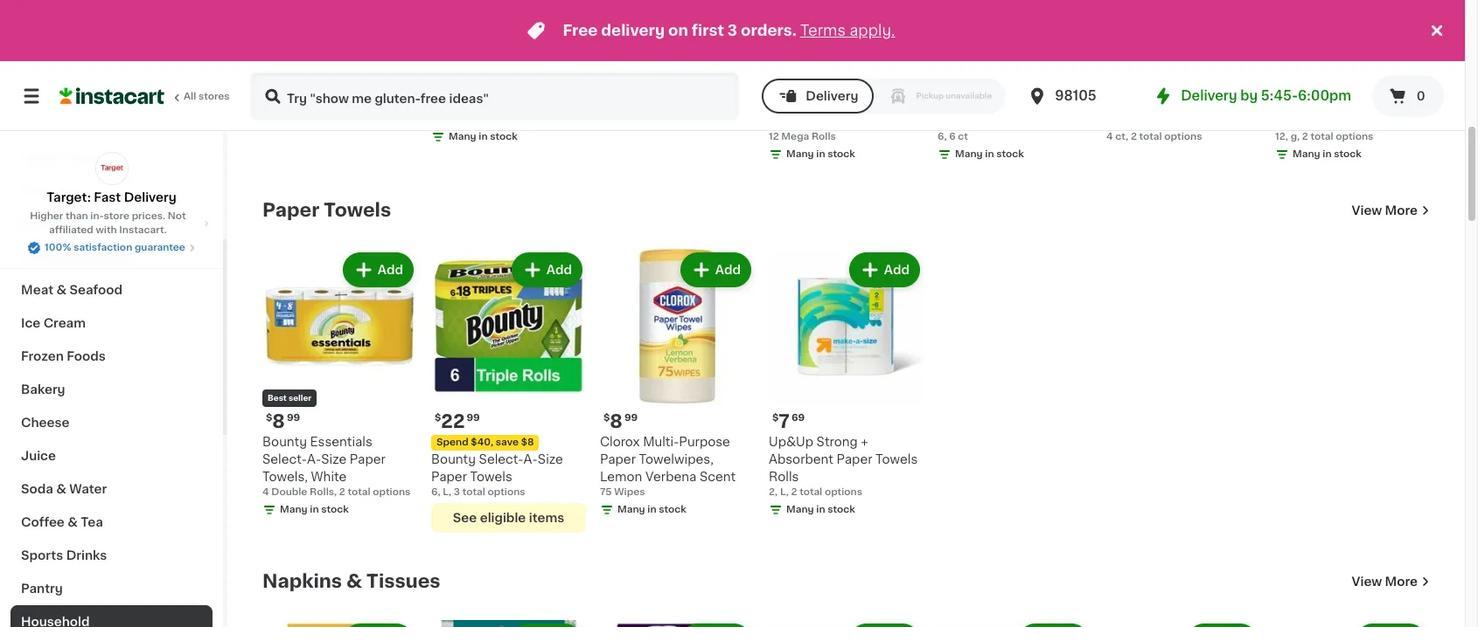 Task type: vqa. For each thing, say whether or not it's contained in the screenshot.


Task type: locate. For each thing, give the bounding box(es) containing it.
0 horizontal spatial paper,
[[974, 98, 1012, 110]]

1 vertical spatial 3
[[454, 115, 461, 124]]

99 inside the $ 17 99
[[1306, 58, 1319, 67]]

4 add button from the left
[[851, 255, 918, 286]]

19 for charmin ultra soft toilet paper mega rolls
[[272, 57, 293, 75]]

75
[[600, 488, 612, 498]]

2 view more from the top
[[1352, 576, 1418, 589]]

in down charmin ultra gentle toilet paper 12 mega rolls 12 mega rolls
[[816, 150, 825, 159]]

2 horizontal spatial g,
[[1291, 132, 1300, 142]]

99 right 10
[[464, 58, 477, 67]]

cottonelle inside cottonelle ultra clean toilet paper, strong toilet tissue, mega rolls 12, g, 2 total options
[[1275, 80, 1340, 93]]

3 inside charmin ultra strong toilet paper mega rolls 6, g, 3 total options
[[454, 115, 461, 124]]

purpose
[[679, 436, 730, 449]]

tissue
[[1106, 115, 1146, 128]]

$ 1 54
[[603, 57, 633, 75]]

product group containing 7
[[769, 249, 924, 521]]

stock for gentle
[[828, 150, 855, 159]]

select- up "towels,"
[[262, 454, 307, 466]]

ultra inside cottonelle ultra comfort toilet paper, strong toilet tissue, mega rolls 6, 6 ct
[[1005, 80, 1035, 93]]

2 charmin from the left
[[431, 80, 483, 93]]

size up white
[[321, 454, 347, 466]]

8 up '6'
[[947, 57, 960, 75]]

paper inside bounty essentials select-a-size paper towels, white 4 double rolls, 2 total options
[[350, 454, 386, 466]]

$ up charmin ultra soft toilet paper mega rolls 12, g, 2 total options at the top
[[266, 58, 272, 67]]

rolls
[[674, 80, 704, 93], [339, 98, 369, 110], [544, 98, 574, 110], [769, 115, 799, 128], [1058, 115, 1088, 128], [1395, 115, 1426, 128], [812, 132, 836, 142], [769, 471, 799, 484]]

product group containing 22
[[431, 249, 586, 533]]

charmin
[[262, 80, 314, 93], [431, 80, 483, 93], [769, 80, 821, 93]]

1 vertical spatial 4
[[1106, 132, 1113, 142]]

6, left '6'
[[938, 132, 947, 142]]

charmin down orders.
[[769, 80, 821, 93]]

$ up search field
[[435, 58, 441, 67]]

a- down $8 at the left of page
[[523, 454, 538, 466]]

8 for clorox multi-purpose paper towelwipes, lemon verbena scent
[[610, 413, 623, 431]]

2 more from the top
[[1385, 576, 1418, 589]]

g, inside charmin ultra soft toilet paper mega rolls 12, g, 2 total options
[[278, 115, 287, 124]]

terms apply. link
[[800, 24, 895, 38]]

strong inside charmin ultra strong toilet paper mega rolls 6, g, 3 total options
[[518, 80, 560, 93]]

towelwipes,
[[639, 454, 713, 466]]

0 vertical spatial 4
[[600, 115, 607, 124]]

2 tissue, from the left
[[1312, 115, 1355, 128]]

snacks & candy
[[21, 251, 125, 263]]

None search field
[[250, 72, 739, 121]]

0 vertical spatial view more
[[1352, 205, 1418, 217]]

$ for up&up strong + absorbent paper towels rolls
[[772, 414, 779, 423]]

delivery left by
[[1181, 89, 1237, 102]]

paper,
[[1213, 80, 1252, 93], [974, 98, 1012, 110], [1312, 98, 1350, 110]]

add button
[[344, 255, 412, 286], [513, 255, 581, 286], [682, 255, 750, 286], [851, 255, 918, 286]]

delivery up prices.
[[124, 192, 176, 204]]

8
[[947, 57, 960, 75], [272, 413, 285, 431], [610, 413, 623, 431]]

delivery
[[1181, 89, 1237, 102], [806, 90, 858, 102], [124, 192, 176, 204]]

size inside bounty essentials select-a-size paper towels, white 4 double rolls, 2 total options
[[321, 454, 347, 466]]

54
[[620, 58, 633, 67]]

toilet inside smartly big rolls septic safe toilet paper 4 ct
[[631, 98, 664, 110]]

in down cottonelle ultra clean toilet paper, strong toilet tissue, mega rolls 12, g, 2 total options
[[1323, 150, 1332, 159]]

view for paper towels
[[1352, 205, 1382, 217]]

$ up '5:45-' at right
[[1279, 58, 1285, 67]]

many down 6:00pm
[[1293, 150, 1320, 159]]

0 horizontal spatial towels
[[324, 201, 391, 220]]

l, right 2,
[[780, 488, 789, 498]]

total inside bounty essentials select-a-size paper towels, white 4 double rolls, 2 total options
[[348, 488, 370, 498]]

more for paper towels
[[1385, 205, 1418, 217]]

paper, inside cottonelle ultra comfort toilet paper, strong toilet tissue, mega rolls 6, 6 ct
[[974, 98, 1012, 110]]

$ for charmin ultra strong toilet paper mega rolls
[[435, 58, 441, 67]]

0 vertical spatial bounty
[[262, 436, 307, 449]]

4 add from the left
[[884, 264, 910, 276]]

a- up white
[[307, 454, 321, 466]]

$ 22 99
[[435, 413, 480, 431]]

$ down orders.
[[772, 58, 779, 67]]

99 for cottonelle ultra clean toilet paper, strong toilet tissue, mega rolls
[[1306, 58, 1319, 67]]

6, inside the bounty select-a-size paper towels 6, l, 3 total options
[[431, 488, 440, 498]]

stock inside 'product' group
[[828, 506, 855, 515]]

1 vertical spatial view
[[1352, 576, 1382, 589]]

1 horizontal spatial size
[[538, 454, 563, 466]]

fresh up fresh fruit
[[21, 151, 56, 164]]

1 vertical spatial 6,
[[938, 132, 947, 142]]

12
[[844, 98, 857, 110], [769, 132, 779, 142]]

2 a- from the left
[[523, 454, 538, 466]]

2 view from the top
[[1352, 576, 1382, 589]]

add
[[378, 264, 403, 276], [546, 264, 572, 276], [715, 264, 741, 276], [884, 264, 910, 276]]

add for up&up strong + absorbent paper towels rolls
[[884, 264, 910, 276]]

1 horizontal spatial $ 8 99
[[603, 413, 638, 431]]

0 horizontal spatial size
[[321, 454, 347, 466]]

1 vertical spatial fresh
[[21, 185, 56, 197]]

1 more from the top
[[1385, 205, 1418, 217]]

2 horizontal spatial charmin
[[769, 80, 821, 93]]

1 vertical spatial $ 7 69
[[772, 413, 805, 431]]

1 select- from the left
[[262, 454, 307, 466]]

0 horizontal spatial $ 8 99
[[266, 413, 300, 431]]

view for napkins & tissues
[[1352, 576, 1382, 589]]

store
[[104, 212, 129, 221]]

in down up&up strong + absorbent paper towels rolls 2, l, 2 total options on the bottom right of the page
[[816, 506, 825, 515]]

4 inside smartly big rolls septic safe toilet paper 4 ct
[[600, 115, 607, 124]]

1 horizontal spatial $ 7 69
[[1110, 57, 1142, 75]]

$ down best
[[266, 414, 272, 423]]

clorox
[[600, 436, 640, 449]]

fresh up higher
[[21, 185, 56, 197]]

0 horizontal spatial $ 7 69
[[772, 413, 805, 431]]

$ for cottonelle ultra clean toilet paper, strong toilet tissue, mega rolls
[[1279, 58, 1285, 67]]

fresh for fresh fruit
[[21, 185, 56, 197]]

$40,
[[471, 438, 493, 448]]

rolls inside charmin ultra soft toilet paper mega rolls 12, g, 2 total options
[[339, 98, 369, 110]]

99 for spend $40, save $8
[[467, 414, 480, 423]]

many in stock down 'rolls,'
[[280, 506, 349, 515]]

1 horizontal spatial 8
[[610, 413, 623, 431]]

tissue, for 17
[[1312, 115, 1355, 128]]

add button for clorox multi-purpose paper towelwipes, lemon verbena scent
[[682, 255, 750, 286]]

ct inside cottonelle ultra comfort toilet paper, strong toilet tissue, mega rolls 6, 6 ct
[[958, 132, 968, 142]]

2 horizontal spatial towels
[[876, 454, 918, 466]]

2 size from the left
[[538, 454, 563, 466]]

delivery for delivery by 5:45-6:00pm
[[1181, 89, 1237, 102]]

$ up clorox
[[603, 414, 610, 423]]

& for coffee
[[68, 517, 78, 529]]

ultra inside cottonelle ultra clean toilet paper, strong toilet tissue, mega rolls 12, g, 2 total options
[[1343, 80, 1372, 93]]

paper inside the bounty select-a-size paper towels 6, l, 3 total options
[[431, 471, 467, 484]]

many in stock down charmin ultra strong toilet paper mega rolls 6, g, 3 total options
[[449, 132, 518, 142]]

1 vertical spatial 7
[[779, 413, 790, 431]]

in down charmin ultra strong toilet paper mega rolls 6, g, 3 total options
[[479, 132, 488, 142]]

options inside charmin ultra strong toilet paper mega rolls 6, g, 3 total options
[[488, 115, 526, 124]]

mega inside cottonelle ultra clean toilet paper, strong toilet tissue, mega rolls 12, g, 2 total options
[[1358, 115, 1392, 128]]

in for bounty essentials select-a-size paper towels, white
[[310, 506, 319, 515]]

1 vertical spatial 12,
[[1275, 132, 1288, 142]]

2 $ 19 99 from the left
[[772, 57, 815, 75]]

22
[[441, 413, 465, 431]]

3 add button from the left
[[682, 255, 750, 286]]

scent
[[700, 471, 736, 484]]

many in stock for cottonelle ultra comfort toilet paper, strong toilet tissue, mega rolls
[[955, 150, 1024, 159]]

2 horizontal spatial $ 8 99
[[941, 57, 975, 75]]

& for soda
[[56, 484, 66, 496]]

0 horizontal spatial a-
[[307, 454, 321, 466]]

1 horizontal spatial a-
[[523, 454, 538, 466]]

many down charmin ultra gentle toilet paper 12 mega rolls 12 mega rolls
[[786, 150, 814, 159]]

99 right 17
[[1306, 58, 1319, 67]]

2 horizontal spatial delivery
[[1181, 89, 1237, 102]]

fresh vegetables
[[21, 151, 130, 164]]

1 vertical spatial 69
[[792, 414, 805, 423]]

0 horizontal spatial l,
[[443, 488, 451, 498]]

charmin down $ 10 99
[[431, 80, 483, 93]]

1 vertical spatial more
[[1385, 576, 1418, 589]]

paper, down the $ 17 99
[[1312, 98, 1350, 110]]

2 horizontal spatial paper,
[[1312, 98, 1350, 110]]

in down cottonelle ultra comfort toilet paper, strong toilet tissue, mega rolls 6, 6 ct
[[985, 150, 994, 159]]

view more link
[[1352, 202, 1430, 220], [1352, 574, 1430, 591]]

0 vertical spatial $ 7 69
[[1110, 57, 1142, 75]]

0 vertical spatial ct
[[609, 115, 619, 124]]

12 down 'delivery' button
[[769, 132, 779, 142]]

stock down cottonelle ultra comfort toilet paper, strong toilet tissue, mega rolls 6, 6 ct
[[996, 150, 1024, 159]]

napkins & tissues
[[262, 573, 440, 591]]

1 vertical spatial view more link
[[1352, 574, 1430, 591]]

2 cottonelle from the left
[[1275, 80, 1340, 93]]

0 horizontal spatial 8
[[272, 413, 285, 431]]

many down double
[[280, 506, 308, 515]]

$ up up&up
[[772, 414, 779, 423]]

total inside the bounty select-a-size paper towels 6, l, 3 total options
[[462, 488, 485, 498]]

1 add button from the left
[[344, 255, 412, 286]]

stock down verbena
[[659, 506, 686, 515]]

stock down up&up strong + absorbent paper towels rolls 2, l, 2 total options on the bottom right of the page
[[828, 506, 855, 515]]

$ inside $ 10 99
[[435, 58, 441, 67]]

delivery by 5:45-6:00pm
[[1181, 89, 1351, 102]]

select- inside bounty essentials select-a-size paper towels, white 4 double rolls, 2 total options
[[262, 454, 307, 466]]

5 ultra from the left
[[1343, 80, 1372, 93]]

4 inside bounty essentials select-a-size paper towels, white 4 double rolls, 2 total options
[[262, 488, 269, 498]]

1 horizontal spatial l,
[[780, 488, 789, 498]]

1 vertical spatial item carousel region
[[238, 242, 1430, 544]]

$ 7 69
[[1110, 57, 1142, 75], [772, 413, 805, 431]]

1 horizontal spatial delivery
[[806, 90, 858, 102]]

charmin left soft
[[262, 80, 314, 93]]

tissue, inside cottonelle ultra comfort toilet paper, strong toilet tissue, mega rolls 6, 6 ct
[[974, 115, 1017, 128]]

bakery link
[[10, 373, 213, 407]]

stock down cottonelle ultra clean toilet paper, strong toilet tissue, mega rolls 12, g, 2 total options
[[1334, 150, 1362, 159]]

6, down $ 10 99
[[431, 115, 440, 124]]

stores
[[198, 92, 230, 101]]

in
[[479, 132, 488, 142], [816, 150, 825, 159], [985, 150, 994, 159], [1323, 150, 1332, 159], [310, 506, 319, 515], [647, 506, 656, 515], [816, 506, 825, 515]]

0 horizontal spatial $ 19 99
[[266, 57, 308, 75]]

frozen foods link
[[10, 340, 213, 373]]

2 horizontal spatial 4
[[1106, 132, 1113, 142]]

99 right 22
[[467, 414, 480, 423]]

1 horizontal spatial 19
[[779, 57, 800, 75]]

2 inside cottonelle ultra clean toilet paper, strong toilet tissue, mega rolls 12, g, 2 total options
[[1302, 132, 1308, 142]]

4 left double
[[262, 488, 269, 498]]

0 horizontal spatial bounty
[[262, 436, 307, 449]]

3 charmin from the left
[[769, 80, 821, 93]]

cottonelle inside cottonelle ultra comfort toilet paper, strong toilet tissue, mega rolls 6, 6 ct
[[938, 80, 1002, 93]]

best
[[268, 394, 287, 402]]

bounty
[[262, 436, 307, 449], [431, 454, 476, 466]]

1 fresh from the top
[[21, 151, 56, 164]]

$ up scott
[[1110, 58, 1116, 67]]

toilet inside charmin ultra soft toilet paper mega rolls 12, g, 2 total options
[[379, 80, 412, 93]]

69 up scott
[[1129, 58, 1142, 67]]

coffee
[[21, 517, 65, 529]]

12,
[[262, 115, 275, 124], [1275, 132, 1288, 142]]

charmin inside charmin ultra soft toilet paper mega rolls 12, g, 2 total options
[[262, 80, 314, 93]]

paper inside charmin ultra strong toilet paper mega rolls 6, g, 3 total options
[[468, 98, 503, 110]]

many down search field
[[449, 132, 476, 142]]

options inside scott 1000 toilet paper, septic-safe, toilet tissue 4 ct, 2 total options
[[1164, 132, 1202, 142]]

3 add from the left
[[715, 264, 741, 276]]

0 horizontal spatial 7
[[779, 413, 790, 431]]

8 down best
[[272, 413, 285, 431]]

1 $ 19 99 from the left
[[266, 57, 308, 75]]

$ inside the $ 22 99
[[435, 414, 441, 423]]

1 view from the top
[[1352, 205, 1382, 217]]

1 19 from the left
[[272, 57, 293, 75]]

g, inside cottonelle ultra clean toilet paper, strong toilet tissue, mega rolls 12, g, 2 total options
[[1291, 132, 1300, 142]]

99 up clorox
[[624, 414, 638, 423]]

$ 8 99
[[941, 57, 975, 75], [266, 413, 300, 431], [603, 413, 638, 431]]

99 for charmin ultra gentle toilet paper 12 mega rolls
[[801, 58, 815, 67]]

3 right the 'first'
[[727, 24, 737, 38]]

0 horizontal spatial ct
[[609, 115, 619, 124]]

0 horizontal spatial 69
[[792, 414, 805, 423]]

0
[[1417, 90, 1425, 102]]

ultra inside charmin ultra gentle toilet paper 12 mega rolls 12 mega rolls
[[824, 80, 853, 93]]

0 vertical spatial fresh
[[21, 151, 56, 164]]

dairy & eggs link
[[10, 207, 213, 241]]

tissue, inside cottonelle ultra clean toilet paper, strong toilet tissue, mega rolls 12, g, 2 total options
[[1312, 115, 1355, 128]]

3
[[727, 24, 737, 38], [454, 115, 461, 124], [454, 488, 460, 498]]

1 horizontal spatial 69
[[1129, 58, 1142, 67]]

$ 19 99 up charmin ultra soft toilet paper mega rolls 12, g, 2 total options at the top
[[266, 57, 308, 75]]

1 vertical spatial 12
[[769, 132, 779, 142]]

many in stock inside 'product' group
[[786, 506, 855, 515]]

2 select- from the left
[[479, 454, 523, 466]]

1 ultra from the left
[[317, 80, 347, 93]]

$ inside the $ 17 99
[[1279, 58, 1285, 67]]

4 down 'safe'
[[600, 115, 607, 124]]

7 inside 'product' group
[[779, 413, 790, 431]]

many in stock down charmin ultra gentle toilet paper 12 mega rolls 12 mega rolls
[[786, 150, 855, 159]]

& for meat
[[56, 284, 67, 296]]

$ inside $ 1 54
[[603, 58, 610, 67]]

towels,
[[262, 471, 308, 484]]

stock down charmin ultra strong toilet paper mega rolls 6, g, 3 total options
[[490, 132, 518, 142]]

soda
[[21, 484, 53, 496]]

many in stock for clorox multi-purpose paper towelwipes, lemon verbena scent
[[617, 506, 686, 515]]

in down 'rolls,'
[[310, 506, 319, 515]]

in down verbena
[[647, 506, 656, 515]]

7 for up&up strong + absorbent paper towels rolls
[[779, 413, 790, 431]]

& for dairy
[[58, 218, 68, 230]]

0 horizontal spatial 12
[[769, 132, 779, 142]]

0 horizontal spatial g,
[[278, 115, 287, 124]]

ct right '6'
[[958, 132, 968, 142]]

charmin inside charmin ultra gentle toilet paper 12 mega rolls 12 mega rolls
[[769, 80, 821, 93]]

1 view more from the top
[[1352, 205, 1418, 217]]

$ 8 99 up clorox
[[603, 413, 638, 431]]

& left tissues
[[346, 573, 362, 591]]

99 for charmin ultra strong toilet paper mega rolls
[[464, 58, 477, 67]]

many in stock for charmin ultra strong toilet paper mega rolls
[[449, 132, 518, 142]]

99 for cottonelle ultra comfort toilet paper, strong toilet tissue, mega rolls
[[962, 58, 975, 67]]

6, down spend
[[431, 488, 440, 498]]

0 vertical spatial 12,
[[262, 115, 275, 124]]

& left tea
[[68, 517, 78, 529]]

2 vertical spatial towels
[[470, 471, 512, 484]]

coffee & tea link
[[10, 506, 213, 540]]

1 horizontal spatial charmin
[[431, 80, 483, 93]]

in for up&up strong + absorbent paper towels rolls
[[816, 506, 825, 515]]

delivery button
[[762, 79, 874, 114]]

options inside the bounty select-a-size paper towels 6, l, 3 total options
[[488, 488, 525, 498]]

total inside up&up strong + absorbent paper towels rolls 2, l, 2 total options
[[799, 488, 822, 498]]

2 ultra from the left
[[486, 80, 515, 93]]

12, inside cottonelle ultra clean toilet paper, strong toilet tissue, mega rolls 12, g, 2 total options
[[1275, 132, 1288, 142]]

1 size from the left
[[321, 454, 347, 466]]

spend
[[436, 438, 468, 448]]

0 vertical spatial 3
[[727, 24, 737, 38]]

0 horizontal spatial 12,
[[262, 115, 275, 124]]

0 horizontal spatial 4
[[262, 488, 269, 498]]

fresh for fresh vegetables
[[21, 151, 56, 164]]

ultra for 17
[[1343, 80, 1372, 93]]

$ 8 99 up '6'
[[941, 57, 975, 75]]

many in stock down wipes
[[617, 506, 686, 515]]

stock for select-
[[321, 506, 349, 515]]

more
[[1385, 205, 1418, 217], [1385, 576, 1418, 589]]

1 horizontal spatial select-
[[479, 454, 523, 466]]

towels inside the bounty select-a-size paper towels 6, l, 3 total options
[[470, 471, 512, 484]]

0 vertical spatial 7
[[1116, 57, 1127, 75]]

towels inside up&up strong + absorbent paper towels rolls 2, l, 2 total options
[[876, 454, 918, 466]]

many inside 'product' group
[[786, 506, 814, 515]]

item carousel region
[[262, 0, 1454, 172], [238, 242, 1430, 544]]

many down '6'
[[955, 150, 983, 159]]

1 horizontal spatial 4
[[600, 115, 607, 124]]

stock for purpose
[[659, 506, 686, 515]]

1 horizontal spatial cottonelle
[[1275, 80, 1340, 93]]

8 for cottonelle ultra comfort toilet paper, strong toilet tissue, mega rolls
[[947, 57, 960, 75]]

1 horizontal spatial 12,
[[1275, 132, 1288, 142]]

1 horizontal spatial 12
[[844, 98, 857, 110]]

$ up service type group
[[941, 58, 947, 67]]

69 for up&up strong + absorbent paper towels rolls
[[792, 414, 805, 423]]

total inside cottonelle ultra clean toilet paper, strong toilet tissue, mega rolls 12, g, 2 total options
[[1311, 132, 1333, 142]]

many in stock down '6'
[[955, 150, 1024, 159]]

not
[[168, 212, 186, 221]]

$ 8 99 for cottonelle
[[941, 57, 975, 75]]

up&up strong + absorbent paper towels rolls 2, l, 2 total options
[[769, 436, 918, 498]]

1 horizontal spatial 7
[[1116, 57, 1127, 75]]

many for charmin ultra strong toilet paper mega rolls
[[449, 132, 476, 142]]

options inside bounty essentials select-a-size paper towels, white 4 double rolls, 2 total options
[[373, 488, 410, 498]]

g, inside charmin ultra strong toilet paper mega rolls 6, g, 3 total options
[[443, 115, 452, 124]]

1 vertical spatial ct
[[958, 132, 968, 142]]

delivery for delivery
[[806, 90, 858, 102]]

all stores link
[[59, 72, 231, 121]]

paper, left 98105
[[974, 98, 1012, 110]]

2 add from the left
[[546, 264, 572, 276]]

napkins & tissues link
[[262, 572, 440, 593]]

0 horizontal spatial select-
[[262, 454, 307, 466]]

0 vertical spatial more
[[1385, 205, 1418, 217]]

99 up cottonelle ultra comfort toilet paper, strong toilet tissue, mega rolls 6, 6 ct
[[962, 58, 975, 67]]

clorox multi-purpose paper towelwipes, lemon verbena scent 75 wipes
[[600, 436, 736, 498]]

1 horizontal spatial g,
[[443, 115, 452, 124]]

6, inside charmin ultra strong toilet paper mega rolls 6, g, 3 total options
[[431, 115, 440, 124]]

99 inside the $ 22 99
[[467, 414, 480, 423]]

7 up up&up
[[779, 413, 790, 431]]

water
[[69, 484, 107, 496]]

1 horizontal spatial ct
[[958, 132, 968, 142]]

fresh fruit
[[21, 185, 88, 197]]

1 charmin from the left
[[262, 80, 314, 93]]

paper, inside cottonelle ultra clean toilet paper, strong toilet tissue, mega rolls 12, g, 2 total options
[[1312, 98, 1350, 110]]

& down affiliated
[[70, 251, 80, 263]]

delivery down terms
[[806, 90, 858, 102]]

pantry
[[21, 583, 63, 596]]

1 horizontal spatial $ 19 99
[[772, 57, 815, 75]]

bounty inside the bounty select-a-size paper towels 6, l, 3 total options
[[431, 454, 476, 466]]

in for charmin ultra gentle toilet paper 12 mega rolls
[[816, 150, 825, 159]]

$ left the 54
[[603, 58, 610, 67]]

12 down gentle
[[844, 98, 857, 110]]

options inside up&up strong + absorbent paper towels rolls 2, l, 2 total options
[[825, 488, 862, 498]]

see eligible items
[[453, 513, 564, 525]]

$ 19 99 for charmin ultra gentle toilet paper 12 mega rolls
[[772, 57, 815, 75]]

$ 8 99 down best
[[266, 413, 300, 431]]

0 vertical spatial 6,
[[431, 115, 440, 124]]

6, inside cottonelle ultra comfort toilet paper, strong toilet tissue, mega rolls 6, 6 ct
[[938, 132, 947, 142]]

view more link for paper towels
[[1352, 202, 1430, 220]]

mega
[[301, 98, 336, 110], [507, 98, 541, 110], [860, 98, 895, 110], [1020, 115, 1055, 128], [1358, 115, 1392, 128], [781, 132, 809, 142]]

$
[[266, 58, 272, 67], [435, 58, 441, 67], [603, 58, 610, 67], [772, 58, 779, 67], [941, 58, 947, 67], [1110, 58, 1116, 67], [1279, 58, 1285, 67], [266, 414, 272, 423], [435, 414, 441, 423], [603, 414, 610, 423], [772, 414, 779, 423]]

ct inside smartly big rolls septic safe toilet paper 4 ct
[[609, 115, 619, 124]]

many in stock down up&up strong + absorbent paper towels rolls 2, l, 2 total options on the bottom right of the page
[[786, 506, 855, 515]]

2 horizontal spatial 8
[[947, 57, 960, 75]]

$ 7 69 up scott
[[1110, 57, 1142, 75]]

4 inside scott 1000 toilet paper, septic-safe, toilet tissue 4 ct, 2 total options
[[1106, 132, 1113, 142]]

&
[[58, 218, 68, 230], [70, 251, 80, 263], [56, 284, 67, 296], [56, 484, 66, 496], [68, 517, 78, 529], [346, 573, 362, 591]]

white
[[311, 471, 347, 484]]

ultra for 8
[[1005, 80, 1035, 93]]

stock down charmin ultra gentle toilet paper 12 mega rolls 12 mega rolls
[[828, 150, 855, 159]]

1 tissue, from the left
[[974, 115, 1017, 128]]

delivery inside button
[[806, 90, 858, 102]]

2 vertical spatial 4
[[262, 488, 269, 498]]

affiliated
[[49, 226, 93, 235]]

& for snacks
[[70, 251, 80, 263]]

8 for bounty essentials select-a-size paper towels, white
[[272, 413, 285, 431]]

many down wipes
[[617, 506, 645, 515]]

0 horizontal spatial cottonelle
[[938, 80, 1002, 93]]

0 horizontal spatial charmin
[[262, 80, 314, 93]]

snacks & candy link
[[10, 241, 213, 274]]

l, down spend
[[443, 488, 451, 498]]

rolls inside cottonelle ultra clean toilet paper, strong toilet tissue, mega rolls 12, g, 2 total options
[[1395, 115, 1426, 128]]

+
[[861, 436, 868, 449]]

3 down $ 10 99
[[454, 115, 461, 124]]

ultra inside charmin ultra strong toilet paper mega rolls 6, g, 3 total options
[[486, 80, 515, 93]]

soft
[[350, 80, 376, 93]]

towels for absorbent
[[876, 454, 918, 466]]

ct down 'safe'
[[609, 115, 619, 124]]

ultra for 19
[[824, 80, 853, 93]]

l, inside the bounty select-a-size paper towels 6, l, 3 total options
[[443, 488, 451, 498]]

more for napkins & tissues
[[1385, 576, 1418, 589]]

2 fresh from the top
[[21, 185, 56, 197]]

cottonelle down the $ 17 99
[[1275, 80, 1340, 93]]

2 inside scott 1000 toilet paper, septic-safe, toilet tissue 4 ct, 2 total options
[[1131, 132, 1137, 142]]

1 a- from the left
[[307, 454, 321, 466]]

bounty down spend
[[431, 454, 476, 466]]

99
[[295, 58, 308, 67], [464, 58, 477, 67], [801, 58, 815, 67], [962, 58, 975, 67], [1306, 58, 1319, 67], [287, 414, 300, 423], [467, 414, 480, 423], [624, 414, 638, 423]]

0 vertical spatial 69
[[1129, 58, 1142, 67]]

stock for clean
[[1334, 150, 1362, 159]]

6
[[949, 132, 956, 142]]

10
[[441, 57, 462, 75]]

select-
[[262, 454, 307, 466], [479, 454, 523, 466]]

product group
[[262, 249, 417, 521], [431, 249, 586, 533], [600, 249, 755, 521], [769, 249, 924, 521], [262, 621, 417, 628], [431, 621, 586, 628], [600, 621, 755, 628], [769, 621, 924, 628], [938, 621, 1092, 628], [1106, 621, 1261, 628], [1275, 621, 1430, 628]]

many for charmin ultra gentle toilet paper 12 mega rolls
[[786, 150, 814, 159]]

19 up charmin ultra soft toilet paper mega rolls 12, g, 2 total options at the top
[[272, 57, 293, 75]]

0 vertical spatial item carousel region
[[262, 0, 1454, 172]]

paper, left '5:45-' at right
[[1213, 80, 1252, 93]]

charmin for 10
[[431, 80, 483, 93]]

0 horizontal spatial 19
[[272, 57, 293, 75]]

99 inside $ 10 99
[[464, 58, 477, 67]]

stock for strong
[[490, 132, 518, 142]]

8 up clorox
[[610, 413, 623, 431]]

19 down orders.
[[779, 57, 800, 75]]

fresh vegetables link
[[10, 141, 213, 174]]

99 up charmin ultra soft toilet paper mega rolls 12, g, 2 total options at the top
[[295, 58, 308, 67]]

2 view more link from the top
[[1352, 574, 1430, 591]]

$ for charmin ultra soft toilet paper mega rolls
[[266, 58, 272, 67]]

1 vertical spatial view more
[[1352, 576, 1418, 589]]

size up items
[[538, 454, 563, 466]]

1 horizontal spatial bounty
[[431, 454, 476, 466]]

sports
[[21, 550, 63, 562]]

charmin ultra soft toilet paper mega rolls 12, g, 2 total options
[[262, 80, 412, 124]]

1
[[610, 57, 618, 75]]

see
[[453, 513, 477, 525]]

double
[[271, 488, 307, 498]]

4 left ct,
[[1106, 132, 1113, 142]]

item carousel region containing 8
[[238, 242, 1430, 544]]

3 ultra from the left
[[824, 80, 853, 93]]

1 vertical spatial towels
[[876, 454, 918, 466]]

many for bounty essentials select-a-size paper towels, white
[[280, 506, 308, 515]]

& right meat
[[56, 284, 67, 296]]

many in stock for up&up strong + absorbent paper towels rolls
[[786, 506, 855, 515]]

1 view more link from the top
[[1352, 202, 1430, 220]]

stock down 'rolls,'
[[321, 506, 349, 515]]

a- inside the bounty select-a-size paper towels 6, l, 3 total options
[[523, 454, 538, 466]]

3 up see
[[454, 488, 460, 498]]

a-
[[307, 454, 321, 466], [523, 454, 538, 466]]

rolls inside smartly big rolls septic safe toilet paper 4 ct
[[674, 80, 704, 93]]

1 vertical spatial bounty
[[431, 454, 476, 466]]

1 horizontal spatial paper,
[[1213, 80, 1252, 93]]

2 vertical spatial 3
[[454, 488, 460, 498]]

1 horizontal spatial tissue,
[[1312, 115, 1355, 128]]

many down absorbent
[[786, 506, 814, 515]]

69 up up&up
[[792, 414, 805, 423]]

$ up spend
[[435, 414, 441, 423]]

charmin inside charmin ultra strong toilet paper mega rolls 6, g, 3 total options
[[431, 80, 483, 93]]

bounty up "towels,"
[[262, 436, 307, 449]]

toilet inside charmin ultra gentle toilet paper 12 mega rolls 12 mega rolls
[[769, 98, 802, 110]]

1 cottonelle from the left
[[938, 80, 1002, 93]]

2 add button from the left
[[513, 255, 581, 286]]

1 add from the left
[[378, 264, 403, 276]]

with
[[96, 226, 117, 235]]

charmin ultra gentle toilet paper 12 mega rolls 12 mega rolls
[[769, 80, 898, 142]]

$ 7 69 for scott 1000 toilet paper, septic-safe, toilet tissue
[[1110, 57, 1142, 75]]

$ 19 99 up 'delivery' button
[[772, 57, 815, 75]]

2 19 from the left
[[779, 57, 800, 75]]

2 l, from the left
[[780, 488, 789, 498]]

1 l, from the left
[[443, 488, 451, 498]]

& right soda
[[56, 484, 66, 496]]

0 horizontal spatial tissue,
[[974, 115, 1017, 128]]

$ 7 69 up up&up
[[772, 413, 805, 431]]

paper, for 17
[[1312, 98, 1350, 110]]

2 vertical spatial 6,
[[431, 488, 440, 498]]

cottonelle ultra clean toilet paper, strong toilet tissue, mega rolls 12, g, 2 total options
[[1275, 80, 1426, 142]]

charmin ultra strong toilet paper mega rolls 6, g, 3 total options
[[431, 80, 574, 124]]

cottonelle up '6'
[[938, 80, 1002, 93]]

99 for bounty essentials select-a-size paper towels, white
[[287, 414, 300, 423]]

1 horizontal spatial towels
[[470, 471, 512, 484]]

bounty inside bounty essentials select-a-size paper towels, white 4 double rolls, 2 total options
[[262, 436, 307, 449]]

& left the eggs
[[58, 218, 68, 230]]

0 vertical spatial view more link
[[1352, 202, 1430, 220]]

fresh
[[21, 151, 56, 164], [21, 185, 56, 197]]

0 vertical spatial view
[[1352, 205, 1382, 217]]

4 ultra from the left
[[1005, 80, 1035, 93]]

in for cottonelle ultra comfort toilet paper, strong toilet tissue, mega rolls
[[985, 150, 994, 159]]



Task type: describe. For each thing, give the bounding box(es) containing it.
ultra for 10
[[486, 80, 515, 93]]

ultra inside charmin ultra soft toilet paper mega rolls 12, g, 2 total options
[[317, 80, 347, 93]]

snacks
[[21, 251, 67, 263]]

ct,
[[1115, 132, 1128, 142]]

4 for essentials
[[262, 488, 269, 498]]

lemon
[[600, 471, 642, 484]]

higher
[[30, 212, 63, 221]]

dairy
[[21, 218, 55, 230]]

toilet inside charmin ultra strong toilet paper mega rolls 6, g, 3 total options
[[431, 98, 465, 110]]

a- inside bounty essentials select-a-size paper towels, white 4 double rolls, 2 total options
[[307, 454, 321, 466]]

12, inside charmin ultra soft toilet paper mega rolls 12, g, 2 total options
[[262, 115, 275, 124]]

mega inside cottonelle ultra comfort toilet paper, strong toilet tissue, mega rolls 6, 6 ct
[[1020, 115, 1055, 128]]

apply.
[[849, 24, 895, 38]]

than
[[66, 212, 88, 221]]

Search field
[[252, 73, 738, 119]]

view more for paper towels
[[1352, 205, 1418, 217]]

view more link for napkins & tissues
[[1352, 574, 1430, 591]]

in for clorox multi-purpose paper towelwipes, lemon verbena scent
[[647, 506, 656, 515]]

0 vertical spatial towels
[[324, 201, 391, 220]]

2 inside bounty essentials select-a-size paper towels, white 4 double rolls, 2 total options
[[339, 488, 345, 498]]

soda & water link
[[10, 473, 213, 506]]

strong inside cottonelle ultra comfort toilet paper, strong toilet tissue, mega rolls 6, 6 ct
[[1015, 98, 1057, 110]]

vegetables
[[59, 151, 130, 164]]

tissues
[[366, 573, 440, 591]]

rolls inside cottonelle ultra comfort toilet paper, strong toilet tissue, mega rolls 6, 6 ct
[[1058, 115, 1088, 128]]

add for bounty essentials select-a-size paper towels, white
[[378, 264, 403, 276]]

69 for scott 1000 toilet paper, septic-safe, toilet tissue
[[1129, 58, 1142, 67]]

comfort
[[1038, 80, 1089, 93]]

paper, for 8
[[974, 98, 1012, 110]]

scott 1000 toilet paper, septic-safe, toilet tissue 4 ct, 2 total options
[[1106, 80, 1252, 142]]

bounty for select-
[[431, 454, 476, 466]]

juice link
[[10, 440, 213, 473]]

paper inside up&up strong + absorbent paper towels rolls 2, l, 2 total options
[[837, 454, 872, 466]]

charmin for 19
[[769, 80, 821, 93]]

seller
[[289, 394, 312, 402]]

options inside cottonelle ultra clean toilet paper, strong toilet tissue, mega rolls 12, g, 2 total options
[[1336, 132, 1373, 142]]

paper towels
[[262, 201, 391, 220]]

7 for scott 1000 toilet paper, septic-safe, toilet tissue
[[1116, 57, 1127, 75]]

17
[[1285, 57, 1304, 75]]

$ 10 99
[[435, 57, 477, 75]]

$ 8 99 for bounty
[[266, 413, 300, 431]]

frozen
[[21, 351, 64, 363]]

bakery
[[21, 384, 65, 396]]

frozen foods
[[21, 351, 106, 363]]

in-
[[90, 212, 104, 221]]

cheese link
[[10, 407, 213, 440]]

absorbent
[[769, 454, 833, 466]]

rolls inside up&up strong + absorbent paper towels rolls 2, l, 2 total options
[[769, 471, 799, 484]]

delivery by 5:45-6:00pm link
[[1153, 86, 1351, 107]]

multi-
[[643, 436, 679, 449]]

cottonelle for 17
[[1275, 80, 1340, 93]]

paper inside smartly big rolls septic safe toilet paper 4 ct
[[667, 98, 703, 110]]

many in stock for bounty essentials select-a-size paper towels, white
[[280, 506, 349, 515]]

0 vertical spatial 12
[[844, 98, 857, 110]]

l, inside up&up strong + absorbent paper towels rolls 2, l, 2 total options
[[780, 488, 789, 498]]

meat
[[21, 284, 53, 296]]

strong inside up&up strong + absorbent paper towels rolls 2, l, 2 total options
[[817, 436, 858, 449]]

bounty for essentials
[[262, 436, 307, 449]]

pantry link
[[10, 573, 213, 606]]

total inside charmin ultra strong toilet paper mega rolls 6, g, 3 total options
[[463, 115, 486, 124]]

0 button
[[1372, 75, 1444, 117]]

all stores
[[184, 92, 230, 101]]

wipes
[[614, 488, 645, 498]]

cottonelle for 8
[[938, 80, 1002, 93]]

$ for spend $40, save $8
[[435, 414, 441, 423]]

paper, inside scott 1000 toilet paper, septic-safe, toilet tissue 4 ct, 2 total options
[[1213, 80, 1252, 93]]

99 for charmin ultra soft toilet paper mega rolls
[[295, 58, 308, 67]]

seafood
[[70, 284, 122, 296]]

6:00pm
[[1298, 89, 1351, 102]]

2 inside up&up strong + absorbent paper towels rolls 2, l, 2 total options
[[791, 488, 797, 498]]

meat & seafood link
[[10, 274, 213, 307]]

many for up&up strong + absorbent paper towels rolls
[[786, 506, 814, 515]]

98105
[[1055, 89, 1096, 102]]

many for cottonelle ultra comfort toilet paper, strong toilet tissue, mega rolls
[[955, 150, 983, 159]]

strong inside cottonelle ultra clean toilet paper, strong toilet tissue, mega rolls 12, g, 2 total options
[[1353, 98, 1394, 110]]

many in stock for cottonelle ultra clean toilet paper, strong toilet tissue, mega rolls
[[1293, 150, 1362, 159]]

item carousel region containing 19
[[262, 0, 1454, 172]]

safe
[[600, 98, 628, 110]]

eligible
[[480, 513, 526, 525]]

candy
[[83, 251, 125, 263]]

& for napkins
[[346, 573, 362, 591]]

2 inside charmin ultra soft toilet paper mega rolls 12, g, 2 total options
[[289, 115, 295, 124]]

cottonelle ultra comfort toilet paper, strong toilet tissue, mega rolls 6, 6 ct
[[938, 80, 1089, 142]]

paper towels link
[[262, 200, 391, 221]]

add button for bounty essentials select-a-size paper towels, white
[[344, 255, 412, 286]]

smartly
[[600, 80, 648, 93]]

mega inside charmin ultra soft toilet paper mega rolls 12, g, 2 total options
[[301, 98, 336, 110]]

tea
[[81, 517, 103, 529]]

$ for smartly big rolls septic safe toilet paper
[[603, 58, 610, 67]]

rolls inside charmin ultra strong toilet paper mega rolls 6, g, 3 total options
[[544, 98, 574, 110]]

$ 17 99
[[1279, 57, 1319, 75]]

free delivery on first 3 orders. terms apply.
[[563, 24, 895, 38]]

delivery
[[601, 24, 665, 38]]

satisfaction
[[74, 243, 132, 253]]

cheese
[[21, 417, 69, 429]]

add button for up&up strong + absorbent paper towels rolls
[[851, 255, 918, 286]]

paper inside clorox multi-purpose paper towelwipes, lemon verbena scent 75 wipes
[[600, 454, 636, 466]]

$ 7 69 for up&up strong + absorbent paper towels rolls
[[772, 413, 805, 431]]

stock for comfort
[[996, 150, 1024, 159]]

total inside charmin ultra soft toilet paper mega rolls 12, g, 2 total options
[[298, 115, 321, 124]]

total inside scott 1000 toilet paper, septic-safe, toilet tissue 4 ct, 2 total options
[[1139, 132, 1162, 142]]

terms
[[800, 24, 846, 38]]

target: fast delivery
[[47, 192, 176, 204]]

smartly big rolls septic safe toilet paper 4 ct
[[600, 80, 747, 124]]

many for clorox multi-purpose paper towelwipes, lemon verbena scent
[[617, 506, 645, 515]]

$ for charmin ultra gentle toilet paper 12 mega rolls
[[772, 58, 779, 67]]

by
[[1240, 89, 1258, 102]]

sports drinks link
[[10, 540, 213, 573]]

$ for cottonelle ultra comfort toilet paper, strong toilet tissue, mega rolls
[[941, 58, 947, 67]]

towels for size
[[470, 471, 512, 484]]

100% satisfaction guarantee button
[[27, 238, 196, 255]]

limited time offer region
[[0, 0, 1426, 61]]

mega inside charmin ultra strong toilet paper mega rolls 6, g, 3 total options
[[507, 98, 541, 110]]

meat & seafood
[[21, 284, 122, 296]]

19 for charmin ultra gentle toilet paper 12 mega rolls
[[779, 57, 800, 75]]

up&up
[[769, 436, 813, 449]]

eggs
[[71, 218, 103, 230]]

first
[[692, 24, 724, 38]]

in for cottonelle ultra clean toilet paper, strong toilet tissue, mega rolls
[[1323, 150, 1332, 159]]

100% satisfaction guarantee
[[45, 243, 185, 253]]

$ 19 99 for charmin ultra soft toilet paper mega rolls
[[266, 57, 308, 75]]

instacart logo image
[[59, 86, 164, 107]]

many for cottonelle ultra clean toilet paper, strong toilet tissue, mega rolls
[[1293, 150, 1320, 159]]

3 inside limited time offer "region"
[[727, 24, 737, 38]]

view more for napkins & tissues
[[1352, 576, 1418, 589]]

target: fast delivery logo image
[[95, 152, 128, 185]]

service type group
[[762, 79, 1006, 114]]

tissue, for 8
[[974, 115, 1017, 128]]

ice cream
[[21, 317, 86, 330]]

100%
[[45, 243, 71, 253]]

in for charmin ultra strong toilet paper mega rolls
[[479, 132, 488, 142]]

99 for clorox multi-purpose paper towelwipes, lemon verbena scent
[[624, 414, 638, 423]]

add for clorox multi-purpose paper towelwipes, lemon verbena scent
[[715, 264, 741, 276]]

septic-
[[1106, 98, 1152, 110]]

$ for scott 1000 toilet paper, septic-safe, toilet tissue
[[1110, 58, 1116, 67]]

spend $40, save $8
[[436, 438, 534, 448]]

stock for +
[[828, 506, 855, 515]]

instacart.
[[119, 226, 167, 235]]

scott
[[1106, 80, 1140, 93]]

paper inside charmin ultra gentle toilet paper 12 mega rolls 12 mega rolls
[[805, 98, 841, 110]]

$8
[[521, 438, 534, 448]]

safe,
[[1152, 98, 1182, 110]]

free
[[563, 24, 598, 38]]

big
[[651, 80, 671, 93]]

3 inside the bounty select-a-size paper towels 6, l, 3 total options
[[454, 488, 460, 498]]

juice
[[21, 450, 56, 463]]

size inside the bounty select-a-size paper towels 6, l, 3 total options
[[538, 454, 563, 466]]

many in stock for charmin ultra gentle toilet paper 12 mega rolls
[[786, 150, 855, 159]]

paper inside charmin ultra soft toilet paper mega rolls 12, g, 2 total options
[[262, 98, 298, 110]]

g, for soft
[[278, 115, 287, 124]]

$ for clorox multi-purpose paper towelwipes, lemon verbena scent
[[603, 414, 610, 423]]

bounty essentials select-a-size paper towels, white 4 double rolls, 2 total options
[[262, 436, 410, 498]]

0 horizontal spatial delivery
[[124, 192, 176, 204]]

g, for strong
[[443, 115, 452, 124]]

select- inside the bounty select-a-size paper towels 6, l, 3 total options
[[479, 454, 523, 466]]

options inside charmin ultra soft toilet paper mega rolls 12, g, 2 total options
[[323, 115, 361, 124]]

target: fast delivery link
[[47, 152, 176, 206]]

items
[[529, 513, 564, 525]]

4 for 1000
[[1106, 132, 1113, 142]]

$ 8 99 for clorox
[[603, 413, 638, 431]]

coffee & tea
[[21, 517, 103, 529]]

see eligible items button
[[431, 504, 586, 533]]

$ for bounty essentials select-a-size paper towels, white
[[266, 414, 272, 423]]

dairy & eggs
[[21, 218, 103, 230]]



